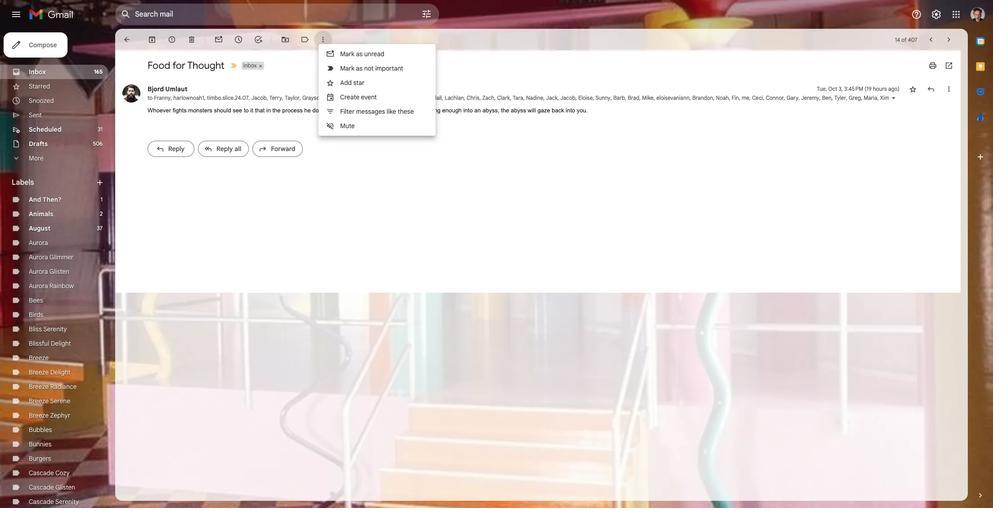 Task type: locate. For each thing, give the bounding box(es) containing it.
2 into from the left
[[566, 107, 575, 114]]

breeze up breeze zephyr link
[[29, 398, 49, 406]]

1 vertical spatial mark
[[340, 64, 355, 72]]

franny
[[154, 95, 171, 101]]

become
[[337, 107, 357, 114]]

0 horizontal spatial not
[[327, 107, 335, 114]]

None search field
[[115, 4, 439, 25]]

labels image
[[301, 35, 310, 44]]

greg
[[849, 95, 861, 101]]

20 , from the left
[[625, 95, 627, 101]]

0 vertical spatial and
[[388, 107, 398, 114]]

inbox down "add to tasks" image
[[243, 62, 257, 69]]

as
[[356, 50, 363, 58], [356, 64, 363, 72]]

tab list
[[968, 29, 994, 476]]

aurora up bees link
[[29, 282, 48, 290]]

2 vertical spatial cascade
[[29, 498, 54, 506]]

and inside 'labels' 'navigation'
[[29, 196, 41, 204]]

aurora down august
[[29, 239, 48, 247]]

older image
[[945, 35, 954, 44]]

24 , from the left
[[713, 95, 715, 101]]

and
[[388, 107, 398, 114], [29, 196, 41, 204]]

26 , from the left
[[739, 95, 741, 101]]

jeremy
[[802, 95, 820, 101]]

breeze up breeze serene
[[29, 383, 49, 391]]

reply inside reply link
[[168, 145, 185, 153]]

support image
[[912, 9, 922, 20]]

aurora for aurora glisten
[[29, 268, 48, 276]]

1 horizontal spatial to
[[244, 107, 249, 114]]

breeze radiance link
[[29, 383, 77, 391]]

0 horizontal spatial to
[[148, 95, 153, 101]]

reply for reply all
[[217, 145, 233, 153]]

reply inside reply all link
[[217, 145, 233, 153]]

jacob up the back
[[561, 95, 576, 101]]

tyler
[[835, 95, 847, 101]]

connor
[[766, 95, 784, 101]]

and up animals
[[29, 196, 41, 204]]

3 aurora from the top
[[29, 268, 48, 276]]

into left an on the left top
[[464, 107, 473, 114]]

glisten down cozy
[[55, 484, 75, 492]]

0 vertical spatial cascade
[[29, 470, 54, 478]]

into left you.
[[566, 107, 575, 114]]

clark
[[497, 95, 510, 101]]

3:45 pm
[[845, 86, 864, 92]]

burgers
[[29, 455, 51, 463]]

3 cascade from the top
[[29, 498, 54, 506]]

1 mark from the top
[[340, 50, 355, 58]]

tara
[[513, 95, 524, 101]]

the right in
[[273, 107, 281, 114]]

reply down fights
[[168, 145, 185, 153]]

2 reply from the left
[[217, 145, 233, 153]]

not down "unread"
[[364, 64, 374, 72]]

serenity up blissful delight link at the left bottom of the page
[[43, 325, 67, 334]]

35 , from the left
[[878, 95, 879, 101]]

forward
[[271, 145, 295, 153]]

abyss
[[511, 107, 526, 114]]

gaze right will
[[538, 107, 550, 114]]

animals link
[[29, 210, 53, 218]]

5 breeze from the top
[[29, 412, 49, 420]]

all
[[235, 145, 241, 153]]

search mail image
[[118, 6, 134, 23]]

bees
[[29, 297, 43, 305]]

14 , from the left
[[524, 95, 525, 101]]

as left "unread"
[[356, 50, 363, 58]]

1 horizontal spatial reply
[[217, 145, 233, 153]]

reply for reply
[[168, 145, 185, 153]]

0 horizontal spatial the
[[273, 107, 281, 114]]

3 breeze from the top
[[29, 383, 49, 391]]

0 horizontal spatial and
[[29, 196, 41, 204]]

breeze serene link
[[29, 398, 70, 406]]

1 vertical spatial delight
[[50, 369, 70, 377]]

25 , from the left
[[729, 95, 731, 101]]

delight up the "radiance"
[[50, 369, 70, 377]]

37
[[97, 225, 103, 232]]

1 vertical spatial serenity
[[55, 498, 79, 506]]

mike
[[642, 95, 654, 101]]

0 horizontal spatial inbox
[[29, 68, 46, 76]]

me
[[742, 95, 750, 101]]

eloise
[[579, 95, 593, 101]]

as for unread
[[356, 50, 363, 58]]

breeze up the bubbles
[[29, 412, 49, 420]]

delight
[[51, 340, 71, 348], [50, 369, 70, 377]]

30 , from the left
[[799, 95, 800, 101]]

0 vertical spatial delight
[[51, 340, 71, 348]]

mark
[[340, 50, 355, 58], [340, 64, 355, 72]]

breeze
[[29, 354, 49, 362], [29, 369, 49, 377], [29, 383, 49, 391], [29, 398, 49, 406], [29, 412, 49, 420]]

serenity for cascade serenity
[[55, 498, 79, 506]]

inbox link
[[29, 68, 46, 76]]

serenity down cascade glisten "link"
[[55, 498, 79, 506]]

mark up "add"
[[340, 64, 355, 72]]

1 horizontal spatial inbox
[[243, 62, 257, 69]]

to franny , harlownoah1 , timbo.slice.24.07 , jacob , terry , taylor , grayson sharpay , tiffany , jerry
[[148, 95, 381, 101]]

process
[[282, 107, 303, 114]]

3 , from the left
[[249, 95, 250, 101]]

aurora for aurora link
[[29, 239, 48, 247]]

inbox inside button
[[243, 62, 257, 69]]

eloisevaniann
[[657, 95, 690, 101]]

kendall
[[424, 95, 442, 101]]

cascade cozy
[[29, 470, 70, 478]]

food for thought
[[148, 59, 225, 72]]

brandon
[[693, 95, 713, 101]]

1 horizontal spatial gaze
[[538, 107, 550, 114]]

1 vertical spatial to
[[244, 107, 249, 114]]

mark for mark as unread
[[340, 50, 355, 58]]

1 horizontal spatial the
[[501, 107, 509, 114]]

0 vertical spatial as
[[356, 50, 363, 58]]

2 aurora from the top
[[29, 253, 48, 262]]

blissful delight
[[29, 340, 71, 348]]

breeze zephyr
[[29, 412, 70, 420]]

aurora down 'aurora glimmer'
[[29, 268, 48, 276]]

event
[[361, 93, 377, 101]]

the down the clark
[[501, 107, 509, 114]]

1 vertical spatial and
[[29, 196, 41, 204]]

28 , from the left
[[763, 95, 765, 101]]

aurora glisten link
[[29, 268, 69, 276]]

he
[[304, 107, 311, 114]]

2
[[100, 211, 103, 217]]

mute
[[340, 122, 355, 130]]

0 horizontal spatial gaze
[[415, 107, 428, 114]]

not right does
[[327, 107, 335, 114]]

0 vertical spatial serenity
[[43, 325, 67, 334]]

cascade down cascade glisten "link"
[[29, 498, 54, 506]]

mark left "unread"
[[340, 50, 355, 58]]

1 horizontal spatial into
[[566, 107, 575, 114]]

0 horizontal spatial reply
[[168, 145, 185, 153]]

forward link
[[253, 141, 303, 157]]

reply left all at top left
[[217, 145, 233, 153]]

inbox up starred
[[29, 68, 46, 76]]

breeze down blissful
[[29, 354, 49, 362]]

cascade cozy link
[[29, 470, 70, 478]]

1 vertical spatial not
[[327, 107, 335, 114]]

breeze radiance
[[29, 383, 77, 391]]

important
[[375, 64, 403, 72]]

advanced search options image
[[418, 5, 436, 23]]

bliss
[[29, 325, 42, 334]]

in
[[266, 107, 271, 114]]

not starred image
[[909, 85, 918, 94]]

4 breeze from the top
[[29, 398, 49, 406]]

kendall , lachlan , chris , zach , clark , tara , nadine , jack , jacob , eloise , sunny , barb , brad , mike , eloisevaniann , brandon , noah , fin , me , ceci , connor , gary , jeremy , ben , tyler , greg , maria , ximmy ,
[[424, 95, 900, 101]]

newer image
[[927, 35, 936, 44]]

as up star at the left top
[[356, 64, 363, 72]]

407
[[908, 36, 918, 43]]

aurora glisten
[[29, 268, 69, 276]]

1 gaze from the left
[[415, 107, 428, 114]]

rainbow
[[50, 282, 74, 290]]

1 cascade from the top
[[29, 470, 54, 478]]

nadine
[[526, 95, 544, 101]]

1 breeze from the top
[[29, 354, 49, 362]]

2 breeze from the top
[[29, 369, 49, 377]]

breeze down breeze link
[[29, 369, 49, 377]]

bjord
[[148, 85, 164, 93]]

jacob up the that
[[252, 95, 267, 101]]

and left if
[[388, 107, 398, 114]]

as for not
[[356, 64, 363, 72]]

star
[[353, 79, 365, 87]]

6 , from the left
[[300, 95, 301, 101]]

bees link
[[29, 297, 43, 305]]

to down bjord
[[148, 95, 153, 101]]

0 horizontal spatial jacob
[[252, 95, 267, 101]]

more button
[[0, 151, 108, 166]]

breeze delight
[[29, 369, 70, 377]]

4 aurora from the top
[[29, 282, 48, 290]]

1 vertical spatial glisten
[[55, 484, 75, 492]]

barb
[[614, 95, 625, 101]]

1 the from the left
[[273, 107, 281, 114]]

create
[[340, 93, 360, 101]]

cozy
[[55, 470, 70, 478]]

blissful delight link
[[29, 340, 71, 348]]

1 aurora from the top
[[29, 239, 48, 247]]

umlaut
[[165, 85, 188, 93]]

and then?
[[29, 196, 61, 204]]

13 , from the left
[[510, 95, 512, 101]]

starred
[[29, 82, 50, 90]]

Search mail text field
[[135, 10, 396, 19]]

1 vertical spatial cascade
[[29, 484, 54, 492]]

14
[[895, 36, 901, 43]]

2 as from the top
[[356, 64, 363, 72]]

delight down bliss serenity
[[51, 340, 71, 348]]

glisten down glimmer
[[49, 268, 69, 276]]

sent
[[29, 111, 42, 119]]

inbox inside 'labels' 'navigation'
[[29, 68, 46, 76]]

more image
[[319, 35, 328, 44]]

18 , from the left
[[593, 95, 594, 101]]

cascade for cascade serenity
[[29, 498, 54, 506]]

cascade down cascade cozy 'link'
[[29, 484, 54, 492]]

1 vertical spatial as
[[356, 64, 363, 72]]

create event
[[340, 93, 377, 101]]

21 , from the left
[[640, 95, 641, 101]]

not
[[364, 64, 374, 72], [327, 107, 335, 114]]

gaze right you
[[415, 107, 428, 114]]

aurora glimmer link
[[29, 253, 73, 262]]

32 , from the left
[[832, 95, 833, 101]]

2 cascade from the top
[[29, 484, 54, 492]]

enough
[[442, 107, 462, 114]]

aurora down aurora link
[[29, 253, 48, 262]]

10 , from the left
[[464, 95, 466, 101]]

1 reply from the left
[[168, 145, 185, 153]]

(19
[[865, 86, 872, 92]]

these
[[398, 108, 414, 116]]

2 mark from the top
[[340, 64, 355, 72]]

0 horizontal spatial into
[[464, 107, 473, 114]]

august link
[[29, 225, 50, 233]]

tue, oct 3, 3:45 pm (19 hours ago)
[[817, 86, 900, 92]]

1 horizontal spatial not
[[364, 64, 374, 72]]

cascade down burgers link on the bottom of page
[[29, 470, 54, 478]]

0 vertical spatial glisten
[[49, 268, 69, 276]]

to left it
[[244, 107, 249, 114]]

of
[[902, 36, 907, 43]]

glisten for aurora glisten
[[49, 268, 69, 276]]

1 horizontal spatial jacob
[[561, 95, 576, 101]]

1 as from the top
[[356, 50, 363, 58]]

breeze for breeze link
[[29, 354, 49, 362]]

0 vertical spatial mark
[[340, 50, 355, 58]]

2 jacob from the left
[[561, 95, 576, 101]]



Task type: describe. For each thing, give the bounding box(es) containing it.
august
[[29, 225, 50, 233]]

zach
[[483, 95, 495, 101]]

delight for blissful delight
[[51, 340, 71, 348]]

labels
[[12, 178, 34, 187]]

birds link
[[29, 311, 43, 319]]

7 , from the left
[[346, 95, 347, 101]]

reply all
[[217, 145, 241, 153]]

breeze for breeze radiance
[[29, 383, 49, 391]]

breeze for breeze serene
[[29, 398, 49, 406]]

fin
[[732, 95, 739, 101]]

aurora for aurora rainbow
[[29, 282, 48, 290]]

burgers link
[[29, 455, 51, 463]]

long
[[430, 107, 441, 114]]

34 , from the left
[[861, 95, 863, 101]]

12 , from the left
[[495, 95, 496, 101]]

add to tasks image
[[254, 35, 263, 44]]

glisten for cascade glisten
[[55, 484, 75, 492]]

14 of 407
[[895, 36, 918, 43]]

jerry
[[368, 95, 381, 101]]

scheduled
[[29, 126, 61, 134]]

inbox for the inbox link
[[29, 68, 46, 76]]

2 gaze from the left
[[538, 107, 550, 114]]

36 , from the left
[[897, 95, 898, 101]]

2 the from the left
[[501, 107, 509, 114]]

it
[[250, 107, 253, 114]]

tue, oct 3, 3:45 pm (19 hours ago) cell
[[817, 85, 900, 94]]

show details image
[[891, 95, 897, 101]]

bjord umlaut
[[148, 85, 188, 93]]

you.
[[577, 107, 588, 114]]

filter
[[340, 108, 355, 116]]

does
[[313, 107, 325, 114]]

snooze image
[[234, 35, 243, 44]]

delight for breeze delight
[[50, 369, 70, 377]]

delete image
[[187, 35, 196, 44]]

8 , from the left
[[365, 95, 367, 101]]

27 , from the left
[[750, 95, 751, 101]]

sent link
[[29, 111, 42, 119]]

back
[[552, 107, 564, 114]]

bubbles link
[[29, 426, 52, 434]]

29 , from the left
[[784, 95, 786, 101]]

31 , from the left
[[820, 95, 821, 101]]

bliss serenity link
[[29, 325, 67, 334]]

whoever fights monsters should see to it that in the process he does not become a monster. and if you gaze long enough into an abyss, the abyss will gaze back into you.
[[148, 107, 588, 114]]

whoever
[[148, 107, 171, 114]]

should
[[214, 107, 231, 114]]

0 vertical spatial to
[[148, 95, 153, 101]]

move to image
[[281, 35, 290, 44]]

gmail image
[[29, 5, 78, 23]]

cascade glisten
[[29, 484, 75, 492]]

labels heading
[[12, 178, 95, 187]]

food
[[148, 59, 170, 72]]

hours
[[873, 86, 887, 92]]

17 , from the left
[[576, 95, 577, 101]]

0 vertical spatial not
[[364, 64, 374, 72]]

messages
[[356, 108, 385, 116]]

aurora link
[[29, 239, 48, 247]]

aurora glimmer
[[29, 253, 73, 262]]

aurora rainbow
[[29, 282, 74, 290]]

abyss,
[[483, 107, 500, 114]]

1 into from the left
[[464, 107, 473, 114]]

37 , from the left
[[978, 95, 981, 101]]

1 horizontal spatial and
[[388, 107, 398, 114]]

1 jacob from the left
[[252, 95, 267, 101]]

breeze delight link
[[29, 369, 70, 377]]

will
[[528, 107, 536, 114]]

cascade for cascade glisten
[[29, 484, 54, 492]]

add
[[340, 79, 352, 87]]

brad
[[628, 95, 640, 101]]

chris
[[467, 95, 480, 101]]

aurora for aurora glimmer
[[29, 253, 48, 262]]

main menu image
[[11, 9, 22, 20]]

tue,
[[817, 86, 827, 92]]

taylor
[[285, 95, 300, 101]]

reply all link
[[198, 141, 249, 157]]

33 , from the left
[[847, 95, 848, 101]]

add star
[[340, 79, 365, 87]]

gary
[[787, 95, 799, 101]]

settings image
[[931, 9, 942, 20]]

unread
[[364, 50, 385, 58]]

compose button
[[4, 32, 68, 58]]

19 , from the left
[[611, 95, 612, 101]]

labels navigation
[[0, 29, 115, 509]]

ximmy
[[881, 95, 897, 101]]

archive image
[[148, 35, 157, 44]]

snoozed link
[[29, 97, 54, 105]]

see
[[233, 107, 242, 114]]

cascade for cascade cozy
[[29, 470, 54, 478]]

breeze zephyr link
[[29, 412, 70, 420]]

noah
[[716, 95, 729, 101]]

blissful
[[29, 340, 49, 348]]

4 , from the left
[[267, 95, 268, 101]]

9 , from the left
[[442, 95, 444, 101]]

radiance
[[50, 383, 77, 391]]

mark for mark as not important
[[340, 64, 355, 72]]

inbox for inbox button
[[243, 62, 257, 69]]

2 , from the left
[[204, 95, 206, 101]]

serenity for bliss serenity
[[43, 325, 67, 334]]

5 , from the left
[[282, 95, 284, 101]]

filter messages like these
[[340, 108, 414, 116]]

a
[[359, 107, 362, 114]]

back to inbox image
[[122, 35, 131, 44]]

fights
[[173, 107, 187, 114]]

drafts
[[29, 140, 48, 148]]

22 , from the left
[[654, 95, 655, 101]]

that
[[255, 107, 265, 114]]

report spam image
[[167, 35, 176, 44]]

grayson
[[302, 95, 323, 101]]

11 , from the left
[[480, 95, 481, 101]]

breeze for breeze delight
[[29, 369, 49, 377]]

bubbles
[[29, 426, 52, 434]]

1 , from the left
[[171, 95, 172, 101]]

16 , from the left
[[558, 95, 559, 101]]

glimmer
[[49, 253, 73, 262]]

Not starred checkbox
[[909, 85, 918, 94]]

23 , from the left
[[690, 95, 691, 101]]

for
[[172, 59, 185, 72]]

breeze for breeze zephyr
[[29, 412, 49, 420]]

506
[[93, 140, 103, 147]]

cascade serenity
[[29, 498, 79, 506]]

breeze link
[[29, 354, 49, 362]]

165
[[94, 68, 103, 75]]

snoozed
[[29, 97, 54, 105]]

monsters
[[188, 107, 212, 114]]

1
[[101, 196, 103, 203]]

ben
[[822, 95, 832, 101]]

15 , from the left
[[544, 95, 545, 101]]

oct
[[829, 86, 838, 92]]



Task type: vqa. For each thing, say whether or not it's contained in the screenshot.
regards,
no



